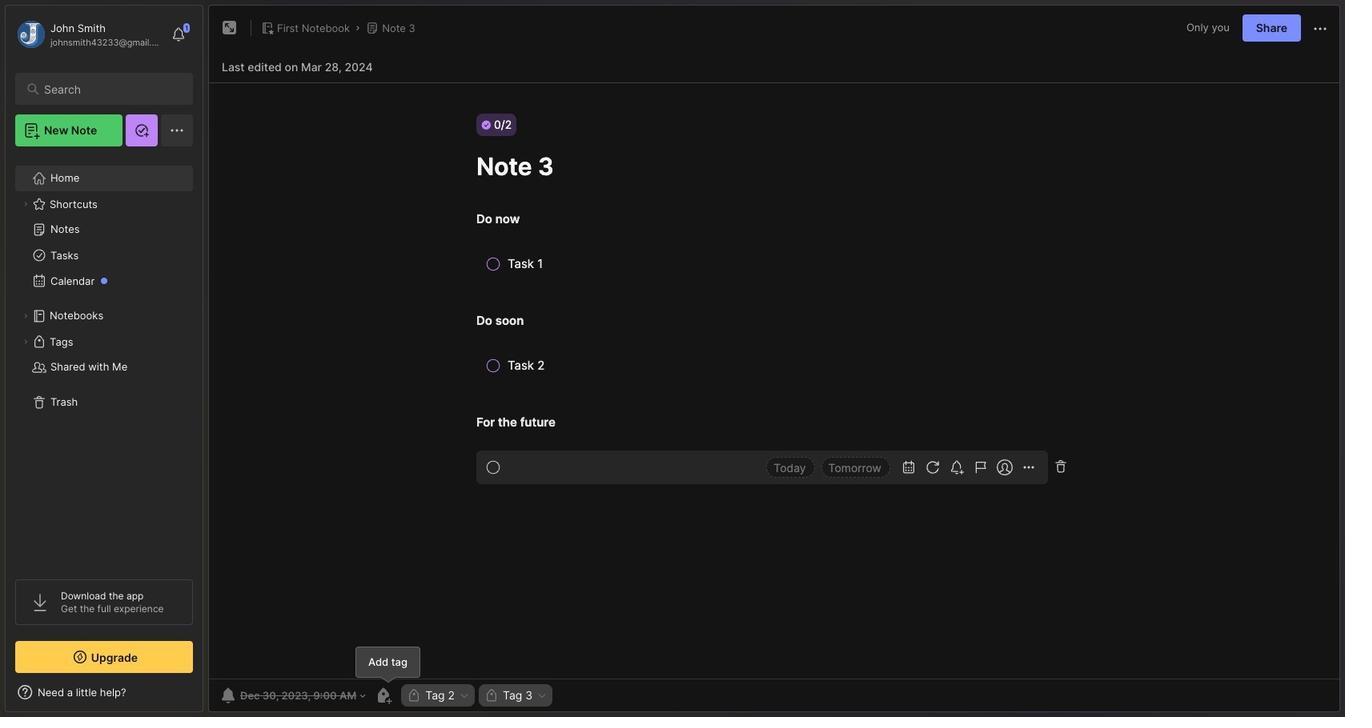 Task type: describe. For each thing, give the bounding box(es) containing it.
expand notebooks image
[[21, 312, 30, 321]]

click to collapse image
[[202, 688, 214, 707]]

Tag 2 Tag actions field
[[455, 690, 470, 702]]

WHAT'S NEW field
[[6, 680, 203, 706]]

note window element
[[208, 5, 1341, 717]]

add tag image
[[374, 686, 393, 706]]

More actions field
[[1311, 18, 1330, 38]]

Account field
[[15, 18, 163, 50]]

tree inside 'main' 'element'
[[6, 156, 203, 565]]

Edit reminder field
[[217, 685, 368, 707]]

Search text field
[[44, 82, 179, 97]]

more actions image
[[1311, 19, 1330, 38]]



Task type: vqa. For each thing, say whether or not it's contained in the screenshot.
the Home
no



Task type: locate. For each thing, give the bounding box(es) containing it.
expand tags image
[[21, 337, 30, 347]]

Note Editor text field
[[209, 82, 1340, 679]]

main element
[[0, 0, 208, 718]]

tree
[[6, 156, 203, 565]]

Tag 3 Tag actions field
[[533, 690, 548, 702]]

None search field
[[44, 79, 179, 99]]

tooltip
[[356, 647, 420, 684]]

expand note image
[[220, 18, 239, 38]]

none search field inside 'main' 'element'
[[44, 79, 179, 99]]



